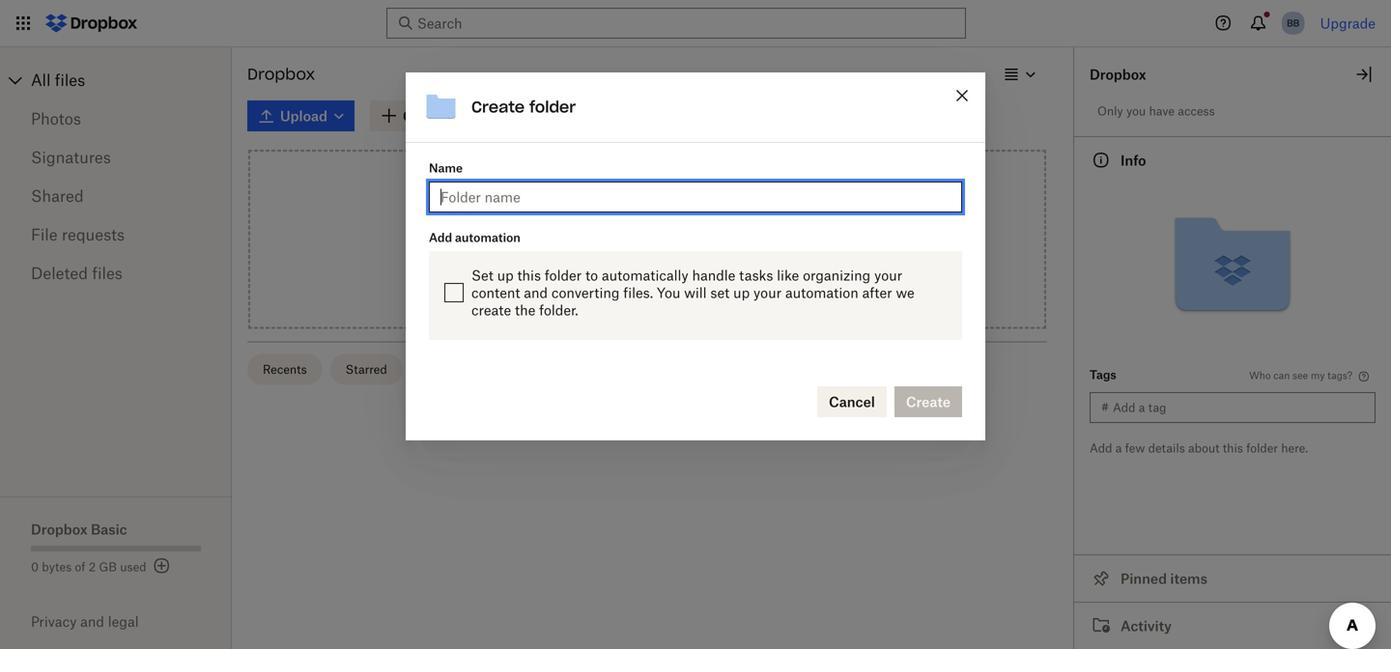 Task type: locate. For each thing, give the bounding box(es) containing it.
1 vertical spatial your
[[754, 285, 782, 301]]

automatically
[[602, 267, 689, 284]]

legal
[[108, 614, 139, 630]]

shared
[[31, 187, 84, 205]]

0 horizontal spatial add
[[429, 231, 452, 245]]

1 vertical spatial add
[[1090, 441, 1113, 456]]

automation inside set up this folder to automatically handle tasks like organizing your content and converting files. you will set up your automation after we create the folder.
[[786, 285, 859, 301]]

folder up converting
[[545, 267, 582, 284]]

starred button
[[330, 354, 403, 385]]

automation
[[455, 231, 521, 245], [786, 285, 859, 301]]

files inside deleted files "link"
[[92, 264, 123, 283]]

and up "the" at the left of page
[[524, 285, 548, 301]]

1 horizontal spatial your
[[875, 267, 903, 284]]

add for add automation
[[429, 231, 452, 245]]

files inside all files link
[[55, 71, 85, 89]]

1 horizontal spatial to
[[666, 239, 679, 255]]

your down tasks
[[754, 285, 782, 301]]

gb
[[99, 560, 117, 575]]

this
[[517, 267, 541, 284], [1223, 441, 1244, 456]]

few
[[1125, 441, 1146, 456]]

0 vertical spatial your
[[875, 267, 903, 284]]

files for deleted
[[92, 264, 123, 283]]

and left legal
[[80, 614, 104, 630]]

photos
[[31, 109, 81, 128]]

requests
[[62, 225, 125, 244]]

bytes
[[42, 560, 72, 575]]

this right about
[[1223, 441, 1244, 456]]

0 vertical spatial to
[[666, 239, 679, 255]]

create folder
[[472, 97, 576, 117]]

1 horizontal spatial add
[[1090, 441, 1113, 456]]

0
[[31, 560, 39, 575]]

1 horizontal spatial this
[[1223, 441, 1244, 456]]

to
[[666, 239, 679, 255], [586, 267, 598, 284]]

0 vertical spatial add
[[429, 231, 452, 245]]

about
[[1189, 441, 1220, 456]]

files left here
[[604, 239, 631, 255]]

0 horizontal spatial automation
[[455, 231, 521, 245]]

file requests
[[31, 225, 125, 244]]

1 vertical spatial automation
[[786, 285, 859, 301]]

used
[[120, 560, 147, 575]]

add
[[429, 231, 452, 245], [1090, 441, 1113, 456]]

automation down organizing
[[786, 285, 859, 301]]

photos link
[[31, 100, 201, 138]]

folder right create
[[530, 97, 576, 117]]

create folder dialog
[[406, 73, 986, 441]]

1 vertical spatial files
[[604, 239, 631, 255]]

1 vertical spatial this
[[1223, 441, 1244, 456]]

1 vertical spatial to
[[586, 267, 598, 284]]

files right all
[[55, 71, 85, 89]]

folder
[[530, 97, 576, 117], [545, 267, 582, 284], [1247, 441, 1279, 456]]

2 vertical spatial files
[[92, 264, 123, 283]]

0 vertical spatial automation
[[455, 231, 521, 245]]

1 horizontal spatial files
[[92, 264, 123, 283]]

deleted
[[31, 264, 88, 283]]

my
[[1311, 370, 1325, 382]]

0 horizontal spatial dropbox
[[31, 521, 88, 538]]

0 horizontal spatial to
[[586, 267, 598, 284]]

here.
[[1282, 441, 1309, 456]]

info
[[1121, 152, 1147, 169]]

2 horizontal spatial files
[[604, 239, 631, 255]]

handle
[[692, 267, 736, 284]]

all files
[[31, 71, 85, 89]]

0 vertical spatial files
[[55, 71, 85, 89]]

will
[[684, 285, 707, 301]]

basic
[[91, 521, 127, 538]]

a
[[1116, 441, 1122, 456]]

deleted files
[[31, 264, 123, 283]]

to right here
[[666, 239, 679, 255]]

1 horizontal spatial and
[[524, 285, 548, 301]]

set up this folder to automatically handle tasks like organizing your content and converting files. you will set up your automation after we create the folder.
[[472, 267, 915, 319]]

0 bytes of 2 gb used
[[31, 560, 147, 575]]

automation up set
[[455, 231, 521, 245]]

cancel button
[[818, 387, 887, 418]]

tags
[[1090, 368, 1117, 382]]

up right the set in the top of the page
[[734, 285, 750, 301]]

1 horizontal spatial up
[[734, 285, 750, 301]]

have
[[1150, 104, 1175, 118]]

your
[[875, 267, 903, 284], [754, 285, 782, 301]]

to up converting
[[586, 267, 598, 284]]

your up after
[[875, 267, 903, 284]]

#
[[1102, 401, 1109, 415]]

1 vertical spatial and
[[80, 614, 104, 630]]

files down file requests link
[[92, 264, 123, 283]]

0 horizontal spatial this
[[517, 267, 541, 284]]

0 horizontal spatial and
[[80, 614, 104, 630]]

folder left here.
[[1247, 441, 1279, 456]]

1 horizontal spatial automation
[[786, 285, 859, 301]]

0 vertical spatial and
[[524, 285, 548, 301]]

0 horizontal spatial up
[[497, 267, 514, 284]]

and
[[524, 285, 548, 301], [80, 614, 104, 630]]

add left a
[[1090, 441, 1113, 456]]

dropbox
[[247, 64, 315, 84], [1090, 66, 1147, 83], [31, 521, 88, 538]]

up up content
[[497, 267, 514, 284]]

who can see my tags? image
[[1357, 369, 1372, 385]]

files
[[55, 71, 85, 89], [604, 239, 631, 255], [92, 264, 123, 283]]

dropbox logo - go to the homepage image
[[39, 8, 144, 39]]

all
[[31, 71, 51, 89]]

add automation
[[429, 231, 521, 245]]

add down name
[[429, 231, 452, 245]]

up
[[497, 267, 514, 284], [734, 285, 750, 301]]

0 horizontal spatial files
[[55, 71, 85, 89]]

this up "the" at the left of page
[[517, 267, 541, 284]]

1 vertical spatial folder
[[545, 267, 582, 284]]

add inside create folder dialog
[[429, 231, 452, 245]]

global header element
[[0, 0, 1392, 47]]

like
[[777, 267, 799, 284]]

0 vertical spatial this
[[517, 267, 541, 284]]

1 vertical spatial up
[[734, 285, 750, 301]]



Task type: vqa. For each thing, say whether or not it's contained in the screenshot.
"GB"
yes



Task type: describe. For each thing, give the bounding box(es) containing it.
only
[[1098, 104, 1124, 118]]

content
[[472, 285, 520, 301]]

dropbox basic
[[31, 521, 127, 538]]

to inside set up this folder to automatically handle tasks like organizing your content and converting files. you will set up your automation after we create the folder.
[[586, 267, 598, 284]]

0 horizontal spatial your
[[754, 285, 782, 301]]

you
[[1127, 104, 1146, 118]]

converting
[[552, 285, 620, 301]]

tags?
[[1328, 370, 1353, 382]]

deleted files link
[[31, 254, 201, 293]]

here
[[634, 239, 662, 255]]

we
[[896, 285, 915, 301]]

1 horizontal spatial dropbox
[[247, 64, 315, 84]]

add for add a few details about this folder here.
[[1090, 441, 1113, 456]]

after
[[863, 285, 893, 301]]

cancel
[[829, 394, 875, 410]]

signatures link
[[31, 138, 201, 177]]

privacy and legal link
[[31, 614, 232, 630]]

file
[[31, 225, 58, 244]]

starred
[[346, 362, 387, 377]]

files for drop
[[604, 239, 631, 255]]

privacy and legal
[[31, 614, 139, 630]]

this inside set up this folder to automatically handle tasks like organizing your content and converting files. you will set up your automation after we create the folder.
[[517, 267, 541, 284]]

upgrade
[[1321, 15, 1376, 31]]

who
[[1250, 370, 1271, 382]]

details
[[1149, 441, 1186, 456]]

who can see my tags?
[[1250, 370, 1353, 382]]

shared link
[[31, 177, 201, 216]]

0 vertical spatial up
[[497, 267, 514, 284]]

you
[[657, 285, 681, 301]]

file requests link
[[31, 216, 201, 254]]

see
[[1293, 370, 1309, 382]]

all files link
[[31, 65, 232, 96]]

files for all
[[55, 71, 85, 89]]

tasks
[[739, 267, 773, 284]]

2 horizontal spatial dropbox
[[1090, 66, 1147, 83]]

2 vertical spatial folder
[[1247, 441, 1279, 456]]

drop
[[569, 239, 600, 255]]

folder.
[[539, 302, 578, 319]]

organizing
[[803, 267, 871, 284]]

files.
[[624, 285, 653, 301]]

create
[[472, 97, 525, 117]]

recents
[[263, 362, 307, 377]]

signatures
[[31, 148, 111, 167]]

get more space image
[[150, 555, 174, 578]]

drop files here to upload
[[569, 239, 726, 255]]

access
[[1178, 104, 1215, 118]]

add a few details about this folder here.
[[1090, 441, 1309, 456]]

name
[[429, 161, 463, 176]]

Name text field
[[441, 187, 951, 208]]

upload
[[682, 239, 726, 255]]

of
[[75, 560, 86, 575]]

create
[[472, 302, 511, 319]]

close details pane image
[[1353, 63, 1376, 86]]

folder inside set up this folder to automatically handle tasks like organizing your content and converting files. you will set up your automation after we create the folder.
[[545, 267, 582, 284]]

and inside set up this folder to automatically handle tasks like organizing your content and converting files. you will set up your automation after we create the folder.
[[524, 285, 548, 301]]

2
[[89, 560, 96, 575]]

recents button
[[247, 354, 322, 385]]

set
[[472, 267, 494, 284]]

can
[[1274, 370, 1290, 382]]

set
[[711, 285, 730, 301]]

info button
[[1075, 136, 1392, 184]]

upgrade link
[[1321, 15, 1376, 31]]

the
[[515, 302, 536, 319]]

0 vertical spatial folder
[[530, 97, 576, 117]]

privacy
[[31, 614, 77, 630]]

only you have access
[[1098, 104, 1215, 118]]



